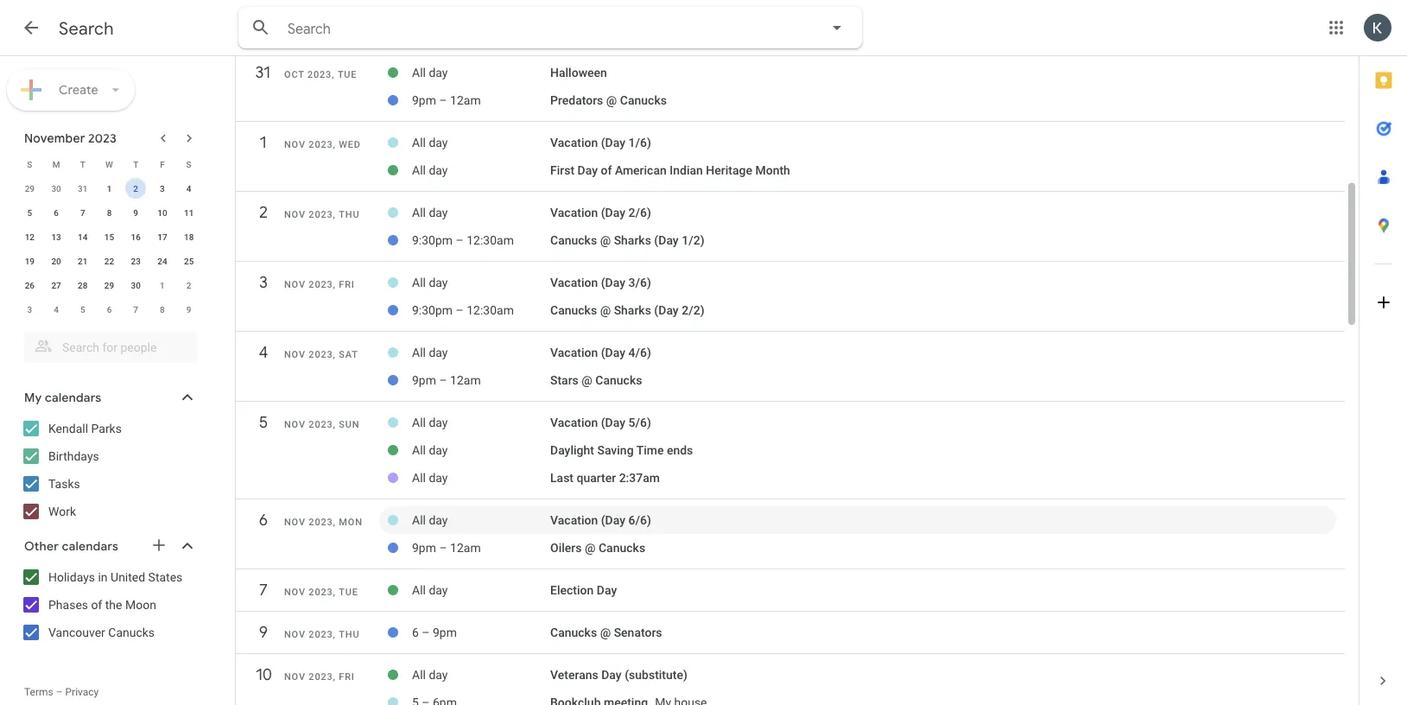 Task type: describe. For each thing, give the bounding box(es) containing it.
9 link
[[248, 617, 279, 648]]

9pm – 12am cell for 6
[[412, 534, 550, 562]]

9pm – 12am cell for 31
[[412, 86, 550, 114]]

all day for 1
[[412, 135, 448, 150]]

november
[[24, 130, 85, 146]]

my calendars
[[24, 390, 101, 405]]

tasks
[[48, 476, 80, 491]]

– for 3
[[456, 303, 464, 317]]

ends
[[667, 443, 693, 457]]

(day left 1/2)
[[654, 233, 679, 247]]

work
[[48, 504, 76, 518]]

canucks inside 31 row group
[[620, 93, 667, 107]]

vacation (day 5/6) button
[[550, 415, 651, 430]]

23
[[131, 256, 141, 266]]

my
[[24, 390, 42, 405]]

9:30pm – 12:30am for 3
[[412, 303, 514, 317]]

in
[[98, 570, 108, 584]]

halloween button
[[550, 65, 607, 80]]

9 all day from the top
[[412, 471, 448, 485]]

16 element
[[125, 226, 146, 247]]

all day for 4
[[412, 345, 448, 360]]

nov for 7
[[284, 587, 306, 597]]

vacation (day 5/6)
[[550, 415, 651, 430]]

2023 for 9
[[309, 629, 333, 640]]

last quarter 2:37am
[[550, 471, 660, 485]]

(day for 3
[[601, 275, 626, 290]]

canucks inside 6 row group
[[599, 541, 645, 555]]

2023 for 5
[[309, 419, 333, 430]]

tue for 31
[[338, 69, 357, 80]]

states
[[148, 570, 183, 584]]

row containing 29
[[16, 176, 202, 200]]

nov 2023 , thu for 2
[[284, 209, 360, 220]]

@ for 2
[[600, 233, 611, 247]]

12:30am for 3
[[467, 303, 514, 317]]

add other calendars image
[[150, 537, 168, 554]]

united
[[111, 570, 145, 584]]

first
[[550, 163, 575, 177]]

day for 1
[[429, 135, 448, 150]]

13
[[51, 232, 61, 242]]

vancouver
[[48, 625, 105, 639]]

day for 10
[[602, 668, 622, 682]]

30 for 30 element at the left top of the page
[[131, 280, 141, 290]]

1 horizontal spatial 8
[[160, 304, 165, 314]]

calendars for other calendars
[[62, 538, 118, 554]]

all day cell for 10
[[412, 661, 550, 689]]

, for 7
[[333, 587, 336, 597]]

other calendars
[[24, 538, 118, 554]]

vacation (day 3/6) button
[[550, 275, 651, 290]]

all day for 7
[[412, 583, 448, 597]]

all day cell for 1
[[412, 129, 550, 156]]

nov for 5
[[284, 419, 306, 430]]

indian
[[670, 163, 703, 177]]

14
[[78, 232, 88, 242]]

6/6)
[[629, 513, 651, 527]]

, for 4
[[333, 349, 336, 360]]

7 for december 7 element
[[133, 304, 138, 314]]

terms link
[[24, 686, 53, 698]]

predators @ canucks button
[[550, 93, 667, 107]]

30 for october 30 element
[[51, 183, 61, 194]]

canucks @ sharks (day 1/2) button
[[550, 233, 705, 247]]

nov for 10
[[284, 671, 306, 682]]

1 s from the left
[[27, 159, 32, 169]]

canucks @ senators button
[[550, 625, 662, 640]]

9:30pm – 12:30am cell for 3
[[412, 296, 550, 324]]

daylight saving time ends button
[[550, 443, 693, 457]]

0 vertical spatial 7
[[80, 207, 85, 218]]

american
[[615, 163, 667, 177]]

8 all day cell from the top
[[412, 436, 550, 464]]

5/6)
[[629, 415, 651, 430]]

nov 2023 , tue
[[284, 587, 358, 597]]

, for 6
[[333, 517, 336, 527]]

6 for 6 – 9pm
[[412, 625, 419, 640]]

veterans day (substitute)
[[550, 668, 688, 682]]

27 element
[[46, 275, 67, 295]]

17
[[157, 232, 167, 242]]

10 element
[[152, 202, 173, 223]]

10 for 10 link in the bottom of the page
[[255, 665, 271, 684]]

12am for 31
[[450, 93, 481, 107]]

20 element
[[46, 251, 67, 271]]

8 day from the top
[[429, 443, 448, 457]]

wed
[[339, 139, 361, 150]]

nov for 1
[[284, 139, 306, 150]]

9 row
[[236, 617, 1345, 657]]

2023 for 1
[[309, 139, 333, 150]]

last quarter 2:37am button
[[550, 471, 660, 485]]

0 horizontal spatial 5
[[27, 207, 32, 218]]

f
[[160, 159, 165, 169]]

fri for 10
[[339, 671, 355, 682]]

13 element
[[46, 226, 67, 247]]

9pm – 12am cell for 4
[[412, 366, 550, 394]]

2023 for 2
[[309, 209, 333, 220]]

6 link
[[248, 505, 279, 536]]

7 link
[[248, 575, 279, 606]]

vancouver canucks
[[48, 625, 155, 639]]

6 – 9pm cell
[[412, 619, 550, 646]]

stars
[[550, 373, 579, 387]]

9pm inside 9 row
[[433, 625, 457, 640]]

oct
[[284, 69, 304, 80]]

day for 7
[[429, 583, 448, 597]]

31 link
[[248, 57, 279, 88]]

october 29 element
[[19, 178, 40, 199]]

2023 for 4
[[309, 349, 333, 360]]

, for 2
[[333, 209, 336, 220]]

1 row
[[236, 127, 1345, 167]]

mon
[[339, 517, 363, 527]]

6 row
[[236, 505, 1345, 544]]

4 link
[[248, 337, 279, 368]]

all for 6
[[412, 513, 426, 527]]

vacation (day 4/6) button
[[550, 345, 651, 360]]

nov 2023 , mon
[[284, 517, 363, 527]]

, for 1
[[333, 139, 336, 150]]

, for 9
[[333, 629, 336, 640]]

10 row group
[[236, 659, 1345, 705]]

@ for 6
[[585, 541, 596, 555]]

2 inside cell
[[133, 183, 138, 194]]

2 t from the left
[[133, 159, 138, 169]]

24 element
[[152, 251, 173, 271]]

birthdays
[[48, 449, 99, 463]]

halloween
[[550, 65, 607, 80]]

12:30am for 2
[[467, 233, 514, 247]]

8 all from the top
[[412, 443, 426, 457]]

5 row group
[[236, 407, 1345, 499]]

1 link
[[248, 127, 279, 158]]

my calendars button
[[3, 384, 214, 411]]

4/6)
[[629, 345, 651, 360]]

Search text field
[[288, 20, 778, 37]]

3 for december 3 element
[[27, 304, 32, 314]]

phases
[[48, 597, 88, 612]]

fri for 3
[[339, 279, 355, 290]]

Search for people text field
[[35, 332, 187, 363]]

all day for 5
[[412, 415, 448, 430]]

phases of the moon
[[48, 597, 156, 612]]

other calendars button
[[3, 532, 214, 560]]

election
[[550, 583, 594, 597]]

1 t from the left
[[80, 159, 85, 169]]

31 for october 31 element
[[78, 183, 88, 194]]

6 for the 6 link
[[259, 510, 267, 530]]

2/6)
[[629, 205, 651, 220]]

all for 1
[[412, 135, 426, 150]]

kendall parks
[[48, 421, 122, 435]]

day for 6
[[429, 513, 448, 527]]

canucks inside 4 row group
[[596, 373, 642, 387]]

thu for 9
[[339, 629, 360, 640]]

of inside other calendars list
[[91, 597, 102, 612]]

9pm for 4
[[412, 373, 436, 387]]

canucks @ senators
[[550, 625, 662, 640]]

10 for 10 element
[[157, 207, 167, 218]]

2 row
[[236, 197, 1345, 237]]

w
[[105, 159, 113, 169]]

5 link
[[248, 407, 279, 438]]

(day left 2/2)
[[654, 303, 679, 317]]

oilers @ canucks
[[550, 541, 645, 555]]

21
[[78, 256, 88, 266]]

all for 5
[[412, 415, 426, 430]]

2023 up "w"
[[88, 130, 117, 146]]

canucks inside 3 row group
[[550, 303, 597, 317]]

all for 2
[[412, 205, 426, 220]]

6 for december 6 "element"
[[107, 304, 112, 314]]

nov 2023 , sat
[[284, 349, 358, 360]]

all day for 3
[[412, 275, 448, 290]]

21 element
[[72, 251, 93, 271]]

1/6)
[[629, 135, 651, 150]]

(day for 6
[[601, 513, 626, 527]]

9pm – 12am for 4
[[412, 373, 481, 387]]

9 all from the top
[[412, 471, 426, 485]]

row group containing 29
[[16, 176, 202, 321]]

moon
[[125, 597, 156, 612]]

0 horizontal spatial 1
[[107, 183, 112, 194]]

canucks inside other calendars list
[[108, 625, 155, 639]]

quarter
[[577, 471, 616, 485]]

holidays in united states
[[48, 570, 183, 584]]

nov for 4
[[284, 349, 306, 360]]

12
[[25, 232, 35, 242]]

11
[[184, 207, 194, 218]]

nov for 9
[[284, 629, 306, 640]]

senators
[[614, 625, 662, 640]]

4 for december 4 element
[[54, 304, 59, 314]]

calendars for my calendars
[[45, 390, 101, 405]]

26 element
[[19, 275, 40, 295]]

15
[[104, 232, 114, 242]]

december 4 element
[[46, 299, 67, 320]]

election day
[[550, 583, 617, 597]]

12am for 4
[[450, 373, 481, 387]]

all day cell for 5
[[412, 409, 550, 436]]

(day for 1
[[601, 135, 626, 150]]

(substitute)
[[625, 668, 688, 682]]

vacation (day 6/6) button
[[550, 513, 651, 527]]

1 horizontal spatial 3
[[160, 183, 165, 194]]

9 for december 9 element
[[186, 304, 191, 314]]

canucks inside 2 row group
[[550, 233, 597, 247]]

vacation for 5
[[550, 415, 598, 430]]

row containing 26
[[16, 273, 202, 297]]



Task type: locate. For each thing, give the bounding box(es) containing it.
29 for october 29 element at left
[[25, 183, 35, 194]]

thu for 2
[[339, 209, 360, 220]]

all day cell for 4
[[412, 339, 550, 366]]

parks
[[91, 421, 122, 435]]

all day cell for 31
[[412, 59, 550, 86]]

0 vertical spatial 31
[[255, 63, 271, 82]]

5 down october 29 element at left
[[27, 207, 32, 218]]

2023 inside 9 row
[[309, 629, 333, 640]]

all inside 31 row
[[412, 65, 426, 80]]

oct 2023 , tue
[[284, 69, 357, 80]]

(day left 1/6)
[[601, 135, 626, 150]]

all day cell inside 3 row
[[412, 269, 550, 296]]

12am inside 6 row group
[[450, 541, 481, 555]]

1 vertical spatial 9pm – 12am cell
[[412, 366, 550, 394]]

2023 for 6
[[309, 517, 333, 527]]

5 inside december 5 "element"
[[80, 304, 85, 314]]

december 3 element
[[19, 299, 40, 320]]

1 vertical spatial 9pm – 12am
[[412, 373, 481, 387]]

1 down "w"
[[107, 183, 112, 194]]

2023 inside 6 row
[[309, 517, 333, 527]]

(day inside the 2 row
[[601, 205, 626, 220]]

of inside 1 row group
[[601, 163, 612, 177]]

day right the first
[[578, 163, 598, 177]]

2 up 16 element on the top
[[133, 183, 138, 194]]

2 nov 2023 , fri from the top
[[284, 671, 355, 682]]

2 vertical spatial 4
[[259, 343, 267, 362]]

other calendars list
[[3, 563, 214, 646]]

row containing 12
[[16, 225, 202, 249]]

3 inside december 3 element
[[27, 304, 32, 314]]

2 horizontal spatial 4
[[259, 343, 267, 362]]

2 vertical spatial 9pm – 12am
[[412, 541, 481, 555]]

calendars
[[45, 390, 101, 405], [62, 538, 118, 554]]

tue right oct
[[338, 69, 357, 80]]

1 horizontal spatial 5
[[80, 304, 85, 314]]

4 nov from the top
[[284, 349, 306, 360]]

1 inside 'link'
[[259, 133, 267, 152]]

oilers @ canucks button
[[550, 541, 645, 555]]

2023 for 31
[[307, 69, 332, 80]]

None search field
[[0, 325, 214, 363]]

fri inside 3 row
[[339, 279, 355, 290]]

16
[[131, 232, 141, 242]]

t up 2 cell
[[133, 159, 138, 169]]

2023 left sun
[[309, 419, 333, 430]]

all for 31
[[412, 65, 426, 80]]

2 all day cell from the top
[[412, 129, 550, 156]]

9pm – 12am inside 6 row group
[[412, 541, 481, 555]]

canucks @ sharks (day 2/2) button
[[550, 303, 705, 317]]

2023 inside 1 row
[[309, 139, 333, 150]]

31 inside 31 link
[[255, 63, 271, 82]]

6 inside december 6 "element"
[[107, 304, 112, 314]]

22 element
[[99, 251, 120, 271]]

2 fri from the top
[[339, 671, 355, 682]]

30 down m
[[51, 183, 61, 194]]

oilers
[[550, 541, 582, 555]]

veterans day (substitute) button
[[550, 668, 688, 682]]

7 nov from the top
[[284, 587, 306, 597]]

day inside 4 row
[[429, 345, 448, 360]]

0 vertical spatial 2
[[133, 183, 138, 194]]

calendars up kendall
[[45, 390, 101, 405]]

1 cell from the left
[[412, 689, 550, 705]]

2 vertical spatial 3
[[27, 304, 32, 314]]

2 link
[[248, 197, 279, 228]]

create button
[[7, 69, 135, 111]]

1 vertical spatial 3
[[259, 273, 267, 292]]

fri inside 10 row
[[339, 671, 355, 682]]

4 vacation from the top
[[550, 345, 598, 360]]

vacation up the canucks @ sharks (day 2/2)
[[550, 275, 598, 290]]

nov inside 3 row
[[284, 279, 306, 290]]

0 horizontal spatial t
[[80, 159, 85, 169]]

t up october 31 element
[[80, 159, 85, 169]]

12 element
[[19, 226, 40, 247]]

day inside 6 row
[[429, 513, 448, 527]]

1 9pm – 12am cell from the top
[[412, 86, 550, 114]]

my calendars list
[[3, 415, 214, 525]]

0 horizontal spatial 9
[[133, 207, 138, 218]]

@ left senators
[[600, 625, 611, 640]]

1 horizontal spatial 10
[[255, 665, 271, 684]]

1 horizontal spatial 30
[[131, 280, 141, 290]]

9 down 7 link at bottom
[[259, 622, 267, 642]]

0 vertical spatial 9
[[133, 207, 138, 218]]

2 vertical spatial 1
[[160, 280, 165, 290]]

4 inside row
[[259, 343, 267, 362]]

2023 left wed
[[309, 139, 333, 150]]

canucks down 'vacation (day 2/6)' button
[[550, 233, 597, 247]]

0 vertical spatial 4
[[186, 183, 191, 194]]

@ right oilers
[[585, 541, 596, 555]]

nov right 9 'link'
[[284, 629, 306, 640]]

10 inside 10 link
[[255, 665, 271, 684]]

12 all from the top
[[412, 668, 426, 682]]

day inside 7 row
[[429, 583, 448, 597]]

12 day from the top
[[429, 668, 448, 682]]

2 9:30pm – 12:30am from the top
[[412, 303, 514, 317]]

1 vertical spatial fri
[[339, 671, 355, 682]]

2 vertical spatial 7
[[259, 580, 267, 600]]

@ for 4
[[582, 373, 593, 387]]

nov inside 9 row
[[284, 629, 306, 640]]

31 row
[[236, 57, 1345, 97]]

1 row from the top
[[16, 152, 202, 176]]

1 vacation from the top
[[550, 135, 598, 150]]

0 horizontal spatial of
[[91, 597, 102, 612]]

2 cell
[[123, 176, 149, 200]]

9pm – 12am
[[412, 93, 481, 107], [412, 373, 481, 387], [412, 541, 481, 555]]

9 day from the top
[[429, 471, 448, 485]]

1 horizontal spatial 7
[[133, 304, 138, 314]]

search options image
[[820, 10, 854, 45]]

1 horizontal spatial 29
[[104, 280, 114, 290]]

, left sat
[[333, 349, 336, 360]]

day for 2
[[429, 205, 448, 220]]

holidays
[[48, 570, 95, 584]]

2 sharks from the top
[[614, 303, 651, 317]]

(day inside 1 row
[[601, 135, 626, 150]]

2 vertical spatial day
[[602, 668, 622, 682]]

28 element
[[72, 275, 93, 295]]

december 5 element
[[72, 299, 93, 320]]

3/6)
[[629, 275, 651, 290]]

4 all day from the top
[[412, 205, 448, 220]]

nov inside 7 row
[[284, 587, 306, 597]]

2 thu from the top
[[339, 629, 360, 640]]

day inside the 2 row
[[429, 205, 448, 220]]

@ down "vacation (day 3/6)"
[[600, 303, 611, 317]]

31 row group
[[236, 57, 1345, 122]]

9pm for 31
[[412, 93, 436, 107]]

row containing s
[[16, 152, 202, 176]]

nov right 10 link in the bottom of the page
[[284, 671, 306, 682]]

4 all day cell from the top
[[412, 199, 550, 226]]

1 vertical spatial day
[[597, 583, 617, 597]]

day right election
[[597, 583, 617, 597]]

5 for 5 link
[[259, 413, 267, 432]]

25 element
[[179, 251, 199, 271]]

3 day from the top
[[429, 163, 448, 177]]

9:30pm – 12:30am for 2
[[412, 233, 514, 247]]

(day for 4
[[601, 345, 626, 360]]

6 row group
[[236, 505, 1345, 569]]

december 7 element
[[125, 299, 146, 320]]

2023
[[307, 69, 332, 80], [88, 130, 117, 146], [309, 139, 333, 150], [309, 209, 333, 220], [309, 279, 333, 290], [309, 349, 333, 360], [309, 419, 333, 430], [309, 517, 333, 527], [309, 587, 333, 597], [309, 629, 333, 640], [309, 671, 333, 682]]

1 horizontal spatial of
[[601, 163, 612, 177]]

, inside 5 row
[[333, 419, 336, 430]]

1 vertical spatial 1
[[107, 183, 112, 194]]

1 12am from the top
[[450, 93, 481, 107]]

– inside cell
[[422, 625, 430, 640]]

3 nov from the top
[[284, 279, 306, 290]]

2023 for 7
[[309, 587, 333, 597]]

, inside 4 row
[[333, 349, 336, 360]]

4 day from the top
[[429, 205, 448, 220]]

day
[[429, 65, 448, 80], [429, 135, 448, 150], [429, 163, 448, 177], [429, 205, 448, 220], [429, 275, 448, 290], [429, 345, 448, 360], [429, 415, 448, 430], [429, 443, 448, 457], [429, 471, 448, 485], [429, 513, 448, 527], [429, 583, 448, 597], [429, 668, 448, 682]]

2 all from the top
[[412, 135, 426, 150]]

9:30pm for 3
[[412, 303, 453, 317]]

15 element
[[99, 226, 120, 247]]

6 inside 6 row
[[259, 510, 267, 530]]

6 vacation from the top
[[550, 513, 598, 527]]

10 link
[[248, 659, 279, 690]]

nov right the 6 link
[[284, 517, 306, 527]]

2 vertical spatial 5
[[259, 413, 267, 432]]

2 horizontal spatial 7
[[259, 580, 267, 600]]

, for 5
[[333, 419, 336, 430]]

30 element
[[125, 275, 146, 295]]

(day for 2
[[601, 205, 626, 220]]

other
[[24, 538, 59, 554]]

–
[[439, 93, 447, 107], [456, 233, 464, 247], [456, 303, 464, 317], [439, 373, 447, 387], [439, 541, 447, 555], [422, 625, 430, 640], [56, 686, 63, 698]]

day inside 31 row
[[429, 65, 448, 80]]

1 vertical spatial 2
[[259, 203, 267, 222]]

9:30pm for 2
[[412, 233, 453, 247]]

3 all day from the top
[[412, 163, 448, 177]]

5 row
[[236, 407, 1345, 447]]

3 all day cell from the top
[[412, 156, 550, 184]]

10 up 17
[[157, 207, 167, 218]]

@ right "stars"
[[582, 373, 593, 387]]

, inside 9 row
[[333, 629, 336, 640]]

canucks @ sharks (day 1/2)
[[550, 233, 705, 247]]

0 vertical spatial 5
[[27, 207, 32, 218]]

29 down "22"
[[104, 280, 114, 290]]

11 all from the top
[[412, 583, 426, 597]]

2 for the 2 link
[[259, 203, 267, 222]]

1 nov 2023 , thu from the top
[[284, 209, 360, 220]]

s up october 29 element at left
[[27, 159, 32, 169]]

9pm – 12am cell
[[412, 86, 550, 114], [412, 366, 550, 394], [412, 534, 550, 562]]

december 1 element
[[152, 275, 173, 295]]

1 vertical spatial 12:30am
[[467, 303, 514, 317]]

31 for 31 link
[[255, 63, 271, 82]]

all day cell inside 4 row
[[412, 339, 550, 366]]

19
[[25, 256, 35, 266]]

s
[[27, 159, 32, 169], [186, 159, 191, 169]]

0 horizontal spatial 2
[[133, 183, 138, 194]]

nov right 4 link
[[284, 349, 306, 360]]

7 all from the top
[[412, 415, 426, 430]]

7 for 7 link at bottom
[[259, 580, 267, 600]]

(day inside 3 row
[[601, 275, 626, 290]]

0 vertical spatial 29
[[25, 183, 35, 194]]

1 vertical spatial calendars
[[62, 538, 118, 554]]

0 vertical spatial nov 2023 , fri
[[284, 279, 355, 290]]

14 element
[[72, 226, 93, 247]]

, for 3
[[333, 279, 336, 290]]

7 all day cell from the top
[[412, 409, 550, 436]]

3 row from the top
[[16, 200, 202, 225]]

9pm for 6
[[412, 541, 436, 555]]

1 row group
[[236, 127, 1345, 192]]

11 all day cell from the top
[[412, 576, 550, 604]]

4 for 4 link
[[259, 343, 267, 362]]

0 horizontal spatial 7
[[80, 207, 85, 218]]

7 up 14 element at top left
[[80, 207, 85, 218]]

31 inside october 31 element
[[78, 183, 88, 194]]

3 vacation from the top
[[550, 275, 598, 290]]

10 row
[[236, 659, 1345, 699]]

daylight
[[550, 443, 594, 457]]

2023 left 'mon' on the left bottom of page
[[309, 517, 333, 527]]

all for 7
[[412, 583, 426, 597]]

nov 2023 , thu down nov 2023 , tue
[[284, 629, 360, 640]]

0 vertical spatial 12:30am
[[467, 233, 514, 247]]

day for 4
[[429, 345, 448, 360]]

nov 2023 , thu for 9
[[284, 629, 360, 640]]

5 inside 5 link
[[259, 413, 267, 432]]

1 thu from the top
[[339, 209, 360, 220]]

5 all day cell from the top
[[412, 269, 550, 296]]

all inside 1 row
[[412, 135, 426, 150]]

31 right october 30 element
[[78, 183, 88, 194]]

vacation for 4
[[550, 345, 598, 360]]

1 vertical spatial nov 2023 , fri
[[284, 671, 355, 682]]

9 all day cell from the top
[[412, 464, 550, 492]]

1 vertical spatial 5
[[80, 304, 85, 314]]

kendall
[[48, 421, 88, 435]]

day inside 10 row
[[602, 668, 622, 682]]

all day cell inside 10 row
[[412, 661, 550, 689]]

9pm – 12am cell inside 31 row group
[[412, 86, 550, 114]]

vacation for 2
[[550, 205, 598, 220]]

nov right 1 'link'
[[284, 139, 306, 150]]

stars @ canucks
[[550, 373, 642, 387]]

2
[[133, 183, 138, 194], [259, 203, 267, 222], [186, 280, 191, 290]]

2 horizontal spatial 5
[[259, 413, 267, 432]]

vacation (day 6/6)
[[550, 513, 651, 527]]

thu down nov 2023 , tue
[[339, 629, 360, 640]]

11 all day from the top
[[412, 583, 448, 597]]

(day for 5
[[601, 415, 626, 430]]

2023 right the 2 link
[[309, 209, 333, 220]]

1 horizontal spatial 4
[[186, 183, 191, 194]]

5 vacation from the top
[[550, 415, 598, 430]]

all day cell for 2
[[412, 199, 550, 226]]

sat
[[339, 349, 358, 360]]

2023 left sat
[[309, 349, 333, 360]]

december 2 element
[[179, 275, 199, 295]]

6 – 9pm
[[412, 625, 457, 640]]

@ inside 31 row group
[[606, 93, 617, 107]]

9 down december 2 element
[[186, 304, 191, 314]]

4 up 11 'element'
[[186, 183, 191, 194]]

0 vertical spatial 9pm – 12am
[[412, 93, 481, 107]]

, for 10
[[333, 671, 336, 682]]

12am inside 31 row group
[[450, 93, 481, 107]]

all day cell inside 6 row
[[412, 506, 550, 534]]

0 vertical spatial day
[[578, 163, 598, 177]]

2 vacation from the top
[[550, 205, 598, 220]]

@ down 'vacation (day 2/6)' button
[[600, 233, 611, 247]]

1 vertical spatial 7
[[133, 304, 138, 314]]

vacation inside the 2 row
[[550, 205, 598, 220]]

row up october 31 element
[[16, 152, 202, 176]]

all day cell for 3
[[412, 269, 550, 296]]

canucks down "vacation (day 3/6)"
[[550, 303, 597, 317]]

nov 2023 , fri right 3 link on the left top
[[284, 279, 355, 290]]

day inside 1 row group
[[578, 163, 598, 177]]

all for 10
[[412, 668, 426, 682]]

nov right 5 link
[[284, 419, 306, 430]]

all day cell
[[412, 59, 550, 86], [412, 129, 550, 156], [412, 156, 550, 184], [412, 199, 550, 226], [412, 269, 550, 296], [412, 339, 550, 366], [412, 409, 550, 436], [412, 436, 550, 464], [412, 464, 550, 492], [412, 506, 550, 534], [412, 576, 550, 604], [412, 661, 550, 689]]

10 all day cell from the top
[[412, 506, 550, 534]]

3 12am from the top
[[450, 541, 481, 555]]

7 down 30 element at the left top of the page
[[133, 304, 138, 314]]

0 vertical spatial 10
[[157, 207, 167, 218]]

2 12:30am from the top
[[467, 303, 514, 317]]

tab list
[[1360, 56, 1407, 657]]

7 row from the top
[[16, 297, 202, 321]]

6
[[54, 207, 59, 218], [107, 304, 112, 314], [259, 510, 267, 530], [412, 625, 419, 640]]

9pm inside 31 row group
[[412, 93, 436, 107]]

all for 3
[[412, 275, 426, 290]]

1 nov from the top
[[284, 139, 306, 150]]

, inside 10 row
[[333, 671, 336, 682]]

3 row group
[[236, 267, 1345, 332]]

9:30pm
[[412, 233, 453, 247], [412, 303, 453, 317]]

9pm – 12am cell inside 6 row group
[[412, 534, 550, 562]]

fri right 10 link in the bottom of the page
[[339, 671, 355, 682]]

1 9:30pm – 12:30am cell from the top
[[412, 226, 550, 254]]

9
[[133, 207, 138, 218], [186, 304, 191, 314], [259, 622, 267, 642]]

, inside 3 row
[[333, 279, 336, 290]]

9:30pm – 12:30am
[[412, 233, 514, 247], [412, 303, 514, 317]]

all day inside 10 row
[[412, 668, 448, 682]]

vacation for 3
[[550, 275, 598, 290]]

sharks for 3
[[614, 303, 651, 317]]

nov right the 2 link
[[284, 209, 306, 220]]

vacation up the first
[[550, 135, 598, 150]]

3 all from the top
[[412, 163, 426, 177]]

(day inside 5 row
[[601, 415, 626, 430]]

17 element
[[152, 226, 173, 247]]

2 row group
[[236, 197, 1345, 262]]

0 horizontal spatial 4
[[54, 304, 59, 314]]

2 day from the top
[[429, 135, 448, 150]]

day inside 10 row
[[429, 668, 448, 682]]

1 9pm – 12am from the top
[[412, 93, 481, 107]]

all day inside the 2 row
[[412, 205, 448, 220]]

2 horizontal spatial 3
[[259, 273, 267, 292]]

all day cell inside 5 row
[[412, 409, 550, 436]]

0 vertical spatial tue
[[338, 69, 357, 80]]

1 vertical spatial 9
[[186, 304, 191, 314]]

nov 2023 , fri right 10 link in the bottom of the page
[[284, 671, 355, 682]]

0 vertical spatial 1
[[259, 133, 267, 152]]

vacation (day 1/6)
[[550, 135, 651, 150]]

time
[[636, 443, 664, 457]]

7 day from the top
[[429, 415, 448, 430]]

12am
[[450, 93, 481, 107], [450, 373, 481, 387], [450, 541, 481, 555]]

2 vertical spatial 2
[[186, 280, 191, 290]]

vacation (day 2/6) button
[[550, 205, 651, 220]]

1 day from the top
[[429, 65, 448, 80]]

0 horizontal spatial 31
[[78, 183, 88, 194]]

2 nov from the top
[[284, 209, 306, 220]]

0 horizontal spatial s
[[27, 159, 32, 169]]

2 vertical spatial 12am
[[450, 541, 481, 555]]

0 vertical spatial 3
[[160, 183, 165, 194]]

, down nov 2023 , wed
[[333, 209, 336, 220]]

1/2)
[[682, 233, 705, 247]]

s right f on the left top of page
[[186, 159, 191, 169]]

predators
[[550, 93, 603, 107]]

m
[[52, 159, 60, 169]]

1 vertical spatial 8
[[160, 304, 165, 314]]

all day cell inside 1 row
[[412, 129, 550, 156]]

canucks down vacation (day 4/6) button
[[596, 373, 642, 387]]

1 for december 1 element
[[160, 280, 165, 290]]

0 vertical spatial 30
[[51, 183, 61, 194]]

9pm – 12am for 6
[[412, 541, 481, 555]]

2023 inside 4 row
[[309, 349, 333, 360]]

0 vertical spatial 9pm – 12am cell
[[412, 86, 550, 114]]

nov inside 6 row
[[284, 517, 306, 527]]

, down nov 2023 , tue
[[333, 629, 336, 640]]

3 for 3 link on the left top
[[259, 273, 267, 292]]

row containing 19
[[16, 249, 202, 273]]

2 12am from the top
[[450, 373, 481, 387]]

december 6 element
[[99, 299, 120, 320]]

vacation inside 6 row
[[550, 513, 598, 527]]

all day for 31
[[412, 65, 448, 80]]

vacation (day 4/6)
[[550, 345, 651, 360]]

6 all day cell from the top
[[412, 339, 550, 366]]

1 vertical spatial 9:30pm – 12:30am
[[412, 303, 514, 317]]

nov right 3 link on the left top
[[284, 279, 306, 290]]

0 vertical spatial calendars
[[45, 390, 101, 405]]

0 vertical spatial of
[[601, 163, 612, 177]]

row containing 3
[[16, 297, 202, 321]]

2023 right oct
[[307, 69, 332, 80]]

nov 2023 , wed
[[284, 139, 361, 150]]

saving
[[597, 443, 634, 457]]

row
[[16, 152, 202, 176], [16, 176, 202, 200], [16, 200, 202, 225], [16, 225, 202, 249], [16, 249, 202, 273], [16, 273, 202, 297], [16, 297, 202, 321]]

2 horizontal spatial 2
[[259, 203, 267, 222]]

@ right 'predators'
[[606, 93, 617, 107]]

terms – privacy
[[24, 686, 99, 698]]

all day for 6
[[412, 513, 448, 527]]

sharks down the 3/6)
[[614, 303, 651, 317]]

10 all day from the top
[[412, 513, 448, 527]]

search
[[59, 18, 114, 39]]

cell
[[412, 689, 550, 705], [550, 689, 1337, 705]]

nov 2023 , fri inside 3 row
[[284, 279, 355, 290]]

1 vertical spatial thu
[[339, 629, 360, 640]]

2023 right 7 link at bottom
[[309, 587, 333, 597]]

1 horizontal spatial s
[[186, 159, 191, 169]]

nov right 7 link at bottom
[[284, 587, 306, 597]]

thu
[[339, 209, 360, 220], [339, 629, 360, 640]]

sharks
[[614, 233, 651, 247], [614, 303, 651, 317]]

@ for 3
[[600, 303, 611, 317]]

row up '29' element
[[16, 249, 202, 273]]

11 day from the top
[[429, 583, 448, 597]]

2 down 1 'link'
[[259, 203, 267, 222]]

1 12:30am from the top
[[467, 233, 514, 247]]

1 vertical spatial 31
[[78, 183, 88, 194]]

(day left the 3/6)
[[601, 275, 626, 290]]

calendars up in
[[62, 538, 118, 554]]

11 element
[[179, 202, 199, 223]]

day right veterans
[[602, 668, 622, 682]]

canucks down the 6/6)
[[599, 541, 645, 555]]

8 all day from the top
[[412, 443, 448, 457]]

8 nov from the top
[[284, 629, 306, 640]]

2 row from the top
[[16, 176, 202, 200]]

5 nov from the top
[[284, 419, 306, 430]]

tue for 7
[[339, 587, 358, 597]]

26
[[25, 280, 35, 290]]

nov 2023 , thu inside the 2 row
[[284, 209, 360, 220]]

28
[[78, 280, 88, 290]]

31
[[255, 63, 271, 82], [78, 183, 88, 194]]

7 up 9 'link'
[[259, 580, 267, 600]]

(day inside 6 row
[[601, 513, 626, 527]]

1 all day cell from the top
[[412, 59, 550, 86]]

nov 2023 , thu
[[284, 209, 360, 220], [284, 629, 360, 640]]

2 nov 2023 , thu from the top
[[284, 629, 360, 640]]

vacation inside 5 row
[[550, 415, 598, 430]]

thu down wed
[[339, 209, 360, 220]]

nov 2023 , sun
[[284, 419, 360, 430]]

1 horizontal spatial 1
[[160, 280, 165, 290]]

all day
[[412, 65, 448, 80], [412, 135, 448, 150], [412, 163, 448, 177], [412, 205, 448, 220], [412, 275, 448, 290], [412, 345, 448, 360], [412, 415, 448, 430], [412, 443, 448, 457], [412, 471, 448, 485], [412, 513, 448, 527], [412, 583, 448, 597], [412, 668, 448, 682]]

9 nov from the top
[[284, 671, 306, 682]]

vacation for 6
[[550, 513, 598, 527]]

2023 right 10 link in the bottom of the page
[[309, 671, 333, 682]]

row containing 5
[[16, 200, 202, 225]]

election day button
[[550, 583, 617, 597]]

9:30pm – 12:30am cell
[[412, 226, 550, 254], [412, 296, 550, 324]]

18
[[184, 232, 194, 242]]

, right oct
[[332, 69, 335, 80]]

1 vertical spatial nov 2023 , thu
[[284, 629, 360, 640]]

@ inside 6 row group
[[585, 541, 596, 555]]

canucks up veterans
[[550, 625, 597, 640]]

1 vertical spatial sharks
[[614, 303, 651, 317]]

0 vertical spatial fri
[[339, 279, 355, 290]]

5 all day from the top
[[412, 275, 448, 290]]

2023 inside 10 row
[[309, 671, 333, 682]]

0 vertical spatial 12am
[[450, 93, 481, 107]]

go back image
[[21, 17, 41, 38]]

0 vertical spatial 9:30pm – 12:30am cell
[[412, 226, 550, 254]]

0 vertical spatial thu
[[339, 209, 360, 220]]

0 vertical spatial sharks
[[614, 233, 651, 247]]

tue down 'mon' on the left bottom of page
[[339, 587, 358, 597]]

all day inside 6 row
[[412, 513, 448, 527]]

1 sharks from the top
[[614, 233, 651, 247]]

– inside 31 row group
[[439, 93, 447, 107]]

2 up december 9 element
[[186, 280, 191, 290]]

1 horizontal spatial 2
[[186, 280, 191, 290]]

5 day from the top
[[429, 275, 448, 290]]

6 day from the top
[[429, 345, 448, 360]]

2:37am
[[619, 471, 660, 485]]

all day cell inside 31 row
[[412, 59, 550, 86]]

december 8 element
[[152, 299, 173, 320]]

12am for 6
[[450, 541, 481, 555]]

nov for 6
[[284, 517, 306, 527]]

0 vertical spatial 9:30pm – 12:30am
[[412, 233, 514, 247]]

vacation up "stars"
[[550, 345, 598, 360]]

0 horizontal spatial 10
[[157, 207, 167, 218]]

4 row from the top
[[16, 225, 202, 249]]

2 vertical spatial 9
[[259, 622, 267, 642]]

3 link
[[248, 267, 279, 298]]

1 vertical spatial 4
[[54, 304, 59, 314]]

1 for 1 'link'
[[259, 133, 267, 152]]

0 horizontal spatial 29
[[25, 183, 35, 194]]

5 down 28 element
[[80, 304, 85, 314]]

row down "w"
[[16, 176, 202, 200]]

search heading
[[59, 18, 114, 39]]

5 row from the top
[[16, 249, 202, 273]]

of left the
[[91, 597, 102, 612]]

@ inside 9 row
[[600, 625, 611, 640]]

4 row group
[[236, 337, 1345, 402]]

2 9pm – 12am from the top
[[412, 373, 481, 387]]

8 up 15 element
[[107, 207, 112, 218]]

day for 7
[[597, 583, 617, 597]]

0 horizontal spatial 3
[[27, 304, 32, 314]]

12:30am
[[467, 233, 514, 247], [467, 303, 514, 317]]

1 vertical spatial 12am
[[450, 373, 481, 387]]

4 all from the top
[[412, 205, 426, 220]]

of down the vacation (day 1/6) button
[[601, 163, 612, 177]]

2 all day from the top
[[412, 135, 448, 150]]

canucks up 1/6)
[[620, 93, 667, 107]]

– inside 3 row group
[[456, 303, 464, 317]]

all inside 3 row
[[412, 275, 426, 290]]

all inside 5 row
[[412, 415, 426, 430]]

2 9:30pm – 12:30am cell from the top
[[412, 296, 550, 324]]

1 nov 2023 , fri from the top
[[284, 279, 355, 290]]

9:30pm – 12:30am cell for 2
[[412, 226, 550, 254]]

all day cell for 6
[[412, 506, 550, 534]]

0 vertical spatial 9:30pm
[[412, 233, 453, 247]]

0 horizontal spatial 30
[[51, 183, 61, 194]]

10 down 9 'link'
[[255, 665, 271, 684]]

november 2023 grid
[[16, 152, 202, 321]]

4 left nov 2023 , sat
[[259, 343, 267, 362]]

sharks inside 2 row group
[[614, 233, 651, 247]]

all day inside 7 row
[[412, 583, 448, 597]]

vacation (day 2/6)
[[550, 205, 651, 220]]

(day
[[601, 135, 626, 150], [601, 205, 626, 220], [654, 233, 679, 247], [601, 275, 626, 290], [654, 303, 679, 317], [601, 345, 626, 360], [601, 415, 626, 430], [601, 513, 626, 527]]

create
[[59, 82, 98, 97]]

vacation up oilers
[[550, 513, 598, 527]]

predators @ canucks
[[550, 93, 667, 107]]

1 fri from the top
[[339, 279, 355, 290]]

1 horizontal spatial t
[[133, 159, 138, 169]]

9:30pm inside 3 row group
[[412, 303, 453, 317]]

12 all day from the top
[[412, 668, 448, 682]]

, inside 1 row
[[333, 139, 336, 150]]

2023 down nov 2023 , tue
[[309, 629, 333, 640]]

row group
[[16, 176, 202, 321]]

0 horizontal spatial 8
[[107, 207, 112, 218]]

privacy link
[[65, 686, 99, 698]]

stars @ canucks button
[[550, 373, 642, 387]]

row down '29' element
[[16, 297, 202, 321]]

vacation inside 3 row
[[550, 275, 598, 290]]

october 30 element
[[46, 178, 67, 199]]

, inside 31 row
[[332, 69, 335, 80]]

vacation inside 4 row
[[550, 345, 598, 360]]

nov 2023 , fri for 3
[[284, 279, 355, 290]]

22
[[104, 256, 114, 266]]

1 vertical spatial of
[[91, 597, 102, 612]]

9 up 16 element on the top
[[133, 207, 138, 218]]

19 element
[[19, 251, 40, 271]]

day for 3
[[429, 275, 448, 290]]

29 for '29' element
[[104, 280, 114, 290]]

all day inside 1 row
[[412, 135, 448, 150]]

2 9pm – 12am cell from the top
[[412, 366, 550, 394]]

all inside 4 row
[[412, 345, 426, 360]]

– for 6
[[439, 541, 447, 555]]

1 horizontal spatial 9
[[186, 304, 191, 314]]

all inside 7 row
[[412, 583, 426, 597]]

12 all day cell from the top
[[412, 661, 550, 689]]

29 left october 30 element
[[25, 183, 35, 194]]

sharks for 2
[[614, 233, 651, 247]]

None search field
[[238, 7, 862, 48]]

23 element
[[125, 251, 146, 271]]

nov 2023 , thu inside 9 row
[[284, 629, 360, 640]]

1 all day from the top
[[412, 65, 448, 80]]

, left sun
[[333, 419, 336, 430]]

6 row from the top
[[16, 273, 202, 297]]

1 all from the top
[[412, 65, 426, 80]]

6 all day from the top
[[412, 345, 448, 360]]

, down nov 2023 , mon
[[333, 587, 336, 597]]

1 vertical spatial 9:30pm – 12:30am cell
[[412, 296, 550, 324]]

9pm – 12am inside 31 row group
[[412, 93, 481, 107]]

0 vertical spatial nov 2023 , thu
[[284, 209, 360, 220]]

1 vertical spatial 10
[[255, 665, 271, 684]]

30
[[51, 183, 61, 194], [131, 280, 141, 290]]

all for 4
[[412, 345, 426, 360]]

row up december 6 "element"
[[16, 273, 202, 297]]

first day of american indian heritage month
[[550, 163, 790, 177]]

2 for december 2 element
[[186, 280, 191, 290]]

7 row
[[236, 575, 1345, 614]]

canucks inside 9 row
[[550, 625, 597, 640]]

10 inside 10 element
[[157, 207, 167, 218]]

december 9 element
[[179, 299, 199, 320]]

3 9pm – 12am from the top
[[412, 541, 481, 555]]

2 cell from the left
[[550, 689, 1337, 705]]

6 nov from the top
[[284, 517, 306, 527]]

fri
[[339, 279, 355, 290], [339, 671, 355, 682]]

all inside 10 row
[[412, 668, 426, 682]]

18 element
[[179, 226, 199, 247]]

last
[[550, 471, 574, 485]]

search image
[[244, 10, 278, 45]]

vacation up daylight
[[550, 415, 598, 430]]

29 element
[[99, 275, 120, 295]]

(day left 4/6)
[[601, 345, 626, 360]]

4 down 27 element
[[54, 304, 59, 314]]

nov for 3
[[284, 279, 306, 290]]

10 day from the top
[[429, 513, 448, 527]]

9 inside 'link'
[[259, 622, 267, 642]]

– for 4
[[439, 373, 447, 387]]

20
[[51, 256, 61, 266]]

0 vertical spatial 8
[[107, 207, 112, 218]]

9 for 9 'link'
[[259, 622, 267, 642]]

2 horizontal spatial 1
[[259, 133, 267, 152]]

1 vertical spatial 29
[[104, 280, 114, 290]]

2023 inside 3 row
[[309, 279, 333, 290]]

6 all from the top
[[412, 345, 426, 360]]

terms
[[24, 686, 53, 698]]

1 horizontal spatial 31
[[255, 63, 271, 82]]

3 9pm – 12am cell from the top
[[412, 534, 550, 562]]

3 inside 3 link
[[259, 273, 267, 292]]

1 9:30pm from the top
[[412, 233, 453, 247]]

fri up sat
[[339, 279, 355, 290]]

all
[[412, 65, 426, 80], [412, 135, 426, 150], [412, 163, 426, 177], [412, 205, 426, 220], [412, 275, 426, 290], [412, 345, 426, 360], [412, 415, 426, 430], [412, 443, 426, 457], [412, 471, 426, 485], [412, 513, 426, 527], [412, 583, 426, 597], [412, 668, 426, 682]]

2 s from the left
[[186, 159, 191, 169]]

@ inside 3 row group
[[600, 303, 611, 317]]

november 2023
[[24, 130, 117, 146]]

@
[[606, 93, 617, 107], [600, 233, 611, 247], [600, 303, 611, 317], [582, 373, 593, 387], [585, 541, 596, 555], [600, 625, 611, 640]]

4 row
[[236, 337, 1345, 377]]

, right 3 link on the left top
[[333, 279, 336, 290]]

9:30pm – 12:30am cell inside 3 row group
[[412, 296, 550, 324]]

1 vertical spatial tue
[[339, 587, 358, 597]]

2 inside row
[[259, 203, 267, 222]]

sharks down 2/6)
[[614, 233, 651, 247]]

nov inside 1 row
[[284, 139, 306, 150]]

1 9:30pm – 12:30am from the top
[[412, 233, 514, 247]]

row up 22 element
[[16, 225, 202, 249]]

october 31 element
[[72, 178, 93, 199]]

2 9:30pm from the top
[[412, 303, 453, 317]]

2023 inside 5 row
[[309, 419, 333, 430]]

3 row
[[236, 267, 1345, 307]]

(day left 2/6)
[[601, 205, 626, 220]]

vacation down the first
[[550, 205, 598, 220]]

, right 10 link in the bottom of the page
[[333, 671, 336, 682]]



Task type: vqa. For each thing, say whether or not it's contained in the screenshot.


